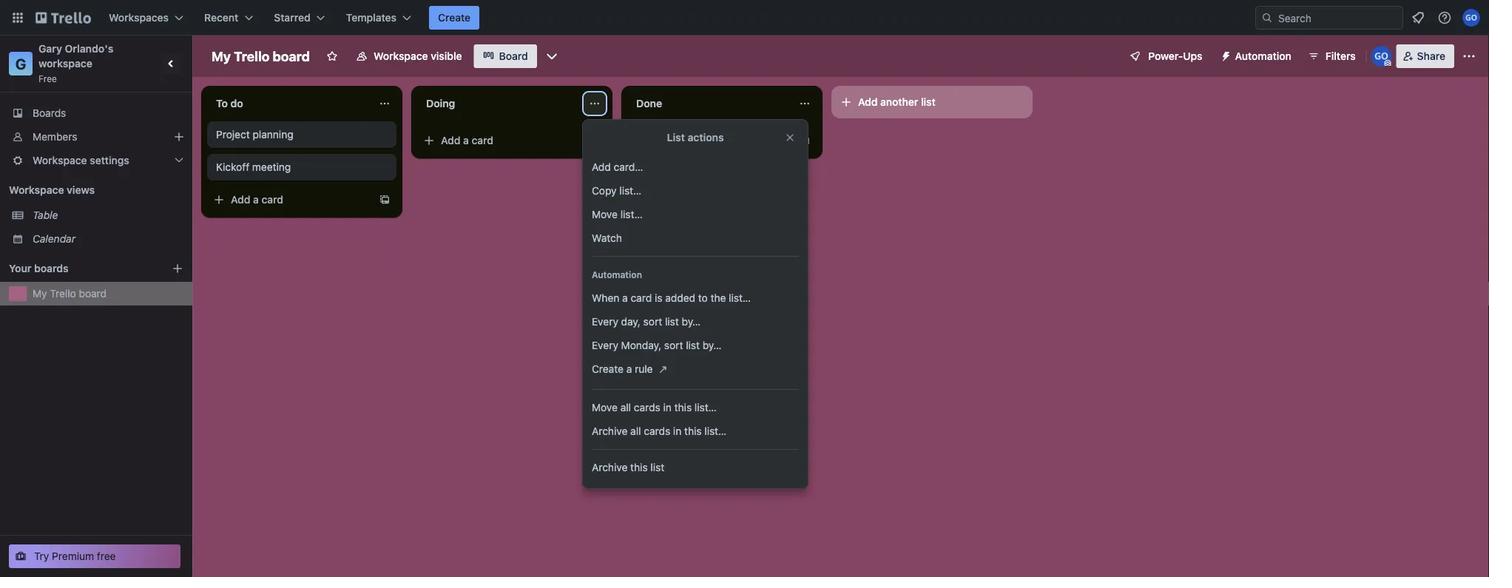 Task type: describe. For each thing, give the bounding box(es) containing it.
this member is an admin of this board. image
[[1385, 60, 1392, 67]]

templates
[[346, 11, 397, 24]]

move for move all cards in this list…
[[592, 401, 618, 414]]

Done text field
[[628, 92, 790, 115]]

project
[[216, 128, 250, 141]]

starred
[[274, 11, 311, 24]]

a left rule
[[627, 363, 632, 375]]

create from template… image for doing
[[589, 135, 601, 147]]

create button
[[429, 6, 480, 30]]

is
[[655, 292, 663, 304]]

1 horizontal spatial gary orlando (garyorlando) image
[[1463, 9, 1481, 27]]

members
[[33, 131, 77, 143]]

power-
[[1149, 50, 1184, 62]]

a right when
[[622, 292, 628, 304]]

project planning
[[216, 128, 294, 141]]

card…
[[614, 161, 643, 173]]

another
[[881, 96, 919, 108]]

add board image
[[172, 263, 184, 275]]

watch
[[592, 232, 622, 244]]

g link
[[9, 52, 33, 75]]

a down kickoff meeting
[[253, 194, 259, 206]]

your boards
[[9, 262, 69, 275]]

gary
[[38, 43, 62, 55]]

table link
[[33, 208, 184, 223]]

0 horizontal spatial automation
[[592, 269, 642, 280]]

my trello board link
[[33, 286, 184, 301]]

starred button
[[265, 6, 334, 30]]

views
[[67, 184, 95, 196]]

gary orlando's workspace link
[[38, 43, 116, 70]]

Search field
[[1274, 7, 1403, 29]]

show menu image
[[1462, 49, 1477, 64]]

recent
[[204, 11, 239, 24]]

meeting
[[252, 161, 291, 173]]

1 vertical spatial trello
[[50, 288, 76, 300]]

move list… link
[[583, 203, 808, 226]]

archive all cards in this list… link
[[583, 420, 808, 443]]

calendar link
[[33, 232, 184, 246]]

gary orlando's workspace free
[[38, 43, 116, 84]]

a down doing 'text field'
[[463, 134, 469, 147]]

try premium free button
[[9, 545, 181, 568]]

share button
[[1397, 44, 1455, 68]]

workspaces button
[[100, 6, 192, 30]]

added
[[665, 292, 696, 304]]

every day, sort list by… link
[[583, 310, 808, 334]]

workspaces
[[109, 11, 169, 24]]

every for every monday, sort list by…
[[592, 339, 619, 352]]

actions
[[688, 131, 724, 144]]

add another list
[[858, 96, 936, 108]]

list… up the archive all cards in this list… link
[[695, 401, 717, 414]]

board
[[499, 50, 528, 62]]

automation button
[[1215, 44, 1301, 68]]

card up "add card…" link
[[682, 134, 704, 147]]

cards for archive
[[644, 425, 671, 437]]

ups
[[1184, 50, 1203, 62]]

1 vertical spatial board
[[79, 288, 107, 300]]

Board name text field
[[204, 44, 317, 68]]

do
[[231, 97, 243, 110]]

add card… link
[[583, 155, 808, 179]]

workspace views
[[9, 184, 95, 196]]

try
[[34, 550, 49, 562]]

kickoff meeting
[[216, 161, 291, 173]]

archive for archive this list
[[592, 461, 628, 474]]

power-ups
[[1149, 50, 1203, 62]]

workspace
[[38, 57, 92, 70]]

workspace for workspace visible
[[374, 50, 428, 62]]

boards
[[34, 262, 69, 275]]

day,
[[621, 316, 641, 328]]

my trello board inside board name text box
[[212, 48, 310, 64]]

add for add another list button
[[858, 96, 878, 108]]

boards link
[[0, 101, 192, 125]]

try premium free
[[34, 550, 116, 562]]

members link
[[0, 125, 192, 149]]

add a card for to do
[[231, 194, 283, 206]]

visible
[[431, 50, 462, 62]]

add up copy
[[592, 161, 611, 173]]

done
[[636, 97, 662, 110]]

workspace visible button
[[347, 44, 471, 68]]

planning
[[253, 128, 294, 141]]

create from template… image
[[379, 194, 391, 206]]

every monday, sort list by… link
[[583, 334, 808, 357]]

g
[[15, 55, 26, 72]]

list… right the
[[729, 292, 751, 304]]

share
[[1418, 50, 1446, 62]]

when a card is added to the list… link
[[583, 286, 808, 310]]

trello inside board name text box
[[234, 48, 270, 64]]

add a card for doing
[[441, 134, 494, 147]]

back to home image
[[36, 6, 91, 30]]

orlando's
[[65, 43, 113, 55]]

your boards with 1 items element
[[9, 260, 149, 278]]

add for doing's the "add a card" button
[[441, 134, 461, 147]]

add a card button for done
[[628, 129, 793, 152]]

create a rule link
[[583, 357, 808, 383]]

recent button
[[195, 6, 262, 30]]

add a card button for doing
[[417, 129, 583, 152]]

sm image
[[1215, 44, 1236, 65]]

all for move
[[621, 401, 631, 414]]

copy list… link
[[583, 179, 808, 203]]

boards
[[33, 107, 66, 119]]

list inside button
[[921, 96, 936, 108]]

cards for move
[[634, 401, 661, 414]]

add card…
[[592, 161, 643, 173]]

in for archive all cards in this list…
[[673, 425, 682, 437]]

monday,
[[621, 339, 662, 352]]

archive all cards in this list…
[[592, 425, 727, 437]]

sort for monday,
[[664, 339, 683, 352]]

to
[[698, 292, 708, 304]]

copy list…
[[592, 185, 642, 197]]

when
[[592, 292, 620, 304]]

list down archive all cards in this list…
[[651, 461, 665, 474]]

card left is
[[631, 292, 652, 304]]

calendar
[[33, 233, 75, 245]]



Task type: locate. For each thing, give the bounding box(es) containing it.
1 vertical spatial automation
[[592, 269, 642, 280]]

automation
[[1236, 50, 1292, 62], [592, 269, 642, 280]]

archive this list
[[592, 461, 665, 474]]

to
[[216, 97, 228, 110]]

search image
[[1262, 12, 1274, 24]]

1 vertical spatial my
[[33, 288, 47, 300]]

archive this list link
[[583, 456, 808, 480]]

0 horizontal spatial by…
[[682, 316, 701, 328]]

table
[[33, 209, 58, 221]]

premium
[[52, 550, 94, 562]]

sort down every day, sort list by… link
[[664, 339, 683, 352]]

add a card
[[441, 134, 494, 147], [651, 134, 704, 147], [231, 194, 283, 206]]

1 archive from the top
[[592, 425, 628, 437]]

create from template… image for done
[[799, 135, 811, 147]]

all
[[621, 401, 631, 414], [631, 425, 641, 437]]

list
[[667, 131, 685, 144]]

1 vertical spatial my trello board
[[33, 288, 107, 300]]

0 vertical spatial automation
[[1236, 50, 1292, 62]]

0 vertical spatial workspace
[[374, 50, 428, 62]]

in
[[663, 401, 672, 414], [673, 425, 682, 437]]

card down doing 'text field'
[[472, 134, 494, 147]]

workspace navigation collapse icon image
[[161, 53, 182, 74]]

add down doing
[[441, 134, 461, 147]]

list…
[[620, 185, 642, 197], [621, 208, 643, 221], [729, 292, 751, 304], [695, 401, 717, 414], [705, 425, 727, 437]]

0 horizontal spatial gary orlando (garyorlando) image
[[1372, 46, 1393, 67]]

this down 'move all cards in this list…' link
[[685, 425, 702, 437]]

power-ups button
[[1119, 44, 1212, 68]]

cards down "move all cards in this list…"
[[644, 425, 671, 437]]

workspace for workspace views
[[9, 184, 64, 196]]

trello down recent popup button
[[234, 48, 270, 64]]

add down done
[[651, 134, 671, 147]]

every up create a rule
[[592, 339, 619, 352]]

gary orlando (garyorlando) image right the filters
[[1372, 46, 1393, 67]]

add
[[858, 96, 878, 108], [441, 134, 461, 147], [651, 134, 671, 147], [592, 161, 611, 173], [231, 194, 250, 206]]

0 vertical spatial my trello board
[[212, 48, 310, 64]]

list… down card…
[[620, 185, 642, 197]]

add a card button
[[417, 129, 583, 152], [628, 129, 793, 152], [207, 188, 373, 212]]

add for the "add a card" button related to to do
[[231, 194, 250, 206]]

1 horizontal spatial trello
[[234, 48, 270, 64]]

0 vertical spatial move
[[592, 208, 618, 221]]

workspace inside button
[[374, 50, 428, 62]]

the
[[711, 292, 726, 304]]

list inside "link"
[[686, 339, 700, 352]]

workspace down templates dropdown button
[[374, 50, 428, 62]]

2 every from the top
[[592, 339, 619, 352]]

trello
[[234, 48, 270, 64], [50, 288, 76, 300]]

0 vertical spatial by…
[[682, 316, 701, 328]]

1 vertical spatial workspace
[[33, 154, 87, 167]]

1 every from the top
[[592, 316, 619, 328]]

Doing text field
[[417, 92, 580, 115]]

your
[[9, 262, 31, 275]]

create inside create a rule link
[[592, 363, 624, 375]]

1 horizontal spatial add a card button
[[417, 129, 583, 152]]

list right another
[[921, 96, 936, 108]]

automation down search image
[[1236, 50, 1292, 62]]

to do
[[216, 97, 243, 110]]

this
[[675, 401, 692, 414], [685, 425, 702, 437], [631, 461, 648, 474]]

my trello board down your boards with 1 items element
[[33, 288, 107, 300]]

2 horizontal spatial add a card
[[651, 134, 704, 147]]

add a card button for to do
[[207, 188, 373, 212]]

create left rule
[[592, 363, 624, 375]]

board down "starred"
[[273, 48, 310, 64]]

workspace up table
[[9, 184, 64, 196]]

by… inside "link"
[[703, 339, 722, 352]]

this up the archive all cards in this list… link
[[675, 401, 692, 414]]

rule
[[635, 363, 653, 375]]

every monday, sort list by…
[[592, 339, 722, 352]]

1 horizontal spatial my
[[212, 48, 231, 64]]

move list…
[[592, 208, 643, 221]]

free
[[38, 73, 57, 84]]

by… for every monday, sort list by…
[[703, 339, 722, 352]]

add another list button
[[832, 86, 1033, 118]]

gary orlando (garyorlando) image right open information menu icon
[[1463, 9, 1481, 27]]

0 horizontal spatial my
[[33, 288, 47, 300]]

1 horizontal spatial by…
[[703, 339, 722, 352]]

open information menu image
[[1438, 10, 1453, 25]]

0 vertical spatial in
[[663, 401, 672, 414]]

0 vertical spatial every
[[592, 316, 619, 328]]

0 horizontal spatial create
[[438, 11, 471, 24]]

0 notifications image
[[1410, 9, 1428, 27]]

my trello board inside my trello board link
[[33, 288, 107, 300]]

when a card is added to the list…
[[592, 292, 751, 304]]

free
[[97, 550, 116, 562]]

all down "move all cards in this list…"
[[631, 425, 641, 437]]

list down every day, sort list by… link
[[686, 339, 700, 352]]

a
[[463, 134, 469, 147], [674, 134, 679, 147], [253, 194, 259, 206], [622, 292, 628, 304], [627, 363, 632, 375]]

list… down copy list…
[[621, 208, 643, 221]]

customize views image
[[545, 49, 559, 64]]

1 vertical spatial every
[[592, 339, 619, 352]]

move
[[592, 208, 618, 221], [592, 401, 618, 414]]

0 horizontal spatial board
[[79, 288, 107, 300]]

0 horizontal spatial sort
[[644, 316, 663, 328]]

archive down archive all cards in this list…
[[592, 461, 628, 474]]

board inside text box
[[273, 48, 310, 64]]

workspace visible
[[374, 50, 462, 62]]

my down your boards
[[33, 288, 47, 300]]

0 horizontal spatial in
[[663, 401, 672, 414]]

every
[[592, 316, 619, 328], [592, 339, 619, 352]]

1 create from template… image from the left
[[589, 135, 601, 147]]

1 horizontal spatial in
[[673, 425, 682, 437]]

settings
[[90, 154, 129, 167]]

list down when a card is added to the list…
[[665, 316, 679, 328]]

in for move all cards in this list…
[[663, 401, 672, 414]]

by… for every day, sort list by…
[[682, 316, 701, 328]]

1 horizontal spatial my trello board
[[212, 48, 310, 64]]

archive
[[592, 425, 628, 437], [592, 461, 628, 474]]

card
[[472, 134, 494, 147], [682, 134, 704, 147], [262, 194, 283, 206], [631, 292, 652, 304]]

all inside 'move all cards in this list…' link
[[621, 401, 631, 414]]

0 vertical spatial all
[[621, 401, 631, 414]]

workspace down members
[[33, 154, 87, 167]]

0 horizontal spatial add a card
[[231, 194, 283, 206]]

2 vertical spatial workspace
[[9, 184, 64, 196]]

workspace settings button
[[0, 149, 192, 172]]

by… down every day, sort list by… link
[[703, 339, 722, 352]]

move down copy
[[592, 208, 618, 221]]

watch link
[[583, 226, 808, 250]]

0 vertical spatial board
[[273, 48, 310, 64]]

0 vertical spatial this
[[675, 401, 692, 414]]

create from template… image
[[589, 135, 601, 147], [799, 135, 811, 147]]

workspace for workspace settings
[[33, 154, 87, 167]]

all inside the archive all cards in this list… link
[[631, 425, 641, 437]]

my trello board down "starred"
[[212, 48, 310, 64]]

move down create a rule
[[592, 401, 618, 414]]

move all cards in this list…
[[592, 401, 717, 414]]

2 move from the top
[[592, 401, 618, 414]]

my trello board
[[212, 48, 310, 64], [33, 288, 107, 300]]

my
[[212, 48, 231, 64], [33, 288, 47, 300]]

automation up when
[[592, 269, 642, 280]]

add a card down doing
[[441, 134, 494, 147]]

workspace inside popup button
[[33, 154, 87, 167]]

this for archive all cards in this list…
[[685, 425, 702, 437]]

sort for day,
[[644, 316, 663, 328]]

0 vertical spatial create
[[438, 11, 471, 24]]

1 move from the top
[[592, 208, 618, 221]]

create inside create button
[[438, 11, 471, 24]]

2 archive from the top
[[592, 461, 628, 474]]

0 vertical spatial archive
[[592, 425, 628, 437]]

2 vertical spatial this
[[631, 461, 648, 474]]

0 vertical spatial my
[[212, 48, 231, 64]]

0 vertical spatial cards
[[634, 401, 661, 414]]

this down archive all cards in this list…
[[631, 461, 648, 474]]

add a card down kickoff meeting
[[231, 194, 283, 206]]

sort right day,
[[644, 316, 663, 328]]

1 vertical spatial in
[[673, 425, 682, 437]]

all for archive
[[631, 425, 641, 437]]

0 vertical spatial trello
[[234, 48, 270, 64]]

by… down when a card is added to the list… link
[[682, 316, 701, 328]]

add a card button up "add card…" link
[[628, 129, 793, 152]]

every day, sort list by…
[[592, 316, 701, 328]]

filters
[[1326, 50, 1356, 62]]

create up visible
[[438, 11, 471, 24]]

move for move list…
[[592, 208, 618, 221]]

all down create a rule
[[621, 401, 631, 414]]

archive up archive this list
[[592, 425, 628, 437]]

workspace settings
[[33, 154, 129, 167]]

0 vertical spatial sort
[[644, 316, 663, 328]]

board down your boards with 1 items element
[[79, 288, 107, 300]]

automation inside button
[[1236, 50, 1292, 62]]

in down 'move all cards in this list…' link
[[673, 425, 682, 437]]

gary orlando (garyorlando) image
[[1463, 9, 1481, 27], [1372, 46, 1393, 67]]

1 vertical spatial this
[[685, 425, 702, 437]]

1 horizontal spatial sort
[[664, 339, 683, 352]]

my inside board name text box
[[212, 48, 231, 64]]

add a card button down doing 'text field'
[[417, 129, 583, 152]]

primary element
[[0, 0, 1490, 36]]

trello down boards
[[50, 288, 76, 300]]

my down recent at the left
[[212, 48, 231, 64]]

1 vertical spatial all
[[631, 425, 641, 437]]

0 horizontal spatial create from template… image
[[589, 135, 601, 147]]

list actions
[[667, 131, 724, 144]]

add down kickoff at the left top of the page
[[231, 194, 250, 206]]

0 horizontal spatial my trello board
[[33, 288, 107, 300]]

every inside every day, sort list by… link
[[592, 316, 619, 328]]

create for create a rule
[[592, 363, 624, 375]]

1 horizontal spatial create
[[592, 363, 624, 375]]

every down when
[[592, 316, 619, 328]]

doing
[[426, 97, 455, 110]]

this for move all cards in this list…
[[675, 401, 692, 414]]

add a card button down "kickoff meeting" link
[[207, 188, 373, 212]]

templates button
[[337, 6, 420, 30]]

list
[[921, 96, 936, 108], [665, 316, 679, 328], [686, 339, 700, 352], [651, 461, 665, 474]]

1 horizontal spatial add a card
[[441, 134, 494, 147]]

kickoff
[[216, 161, 249, 173]]

kickoff meeting link
[[216, 160, 388, 175]]

1 vertical spatial move
[[592, 401, 618, 414]]

sort inside "link"
[[664, 339, 683, 352]]

1 vertical spatial archive
[[592, 461, 628, 474]]

archive inside archive this list link
[[592, 461, 628, 474]]

add left another
[[858, 96, 878, 108]]

list… down 'move all cards in this list…' link
[[705, 425, 727, 437]]

board
[[273, 48, 310, 64], [79, 288, 107, 300]]

0 horizontal spatial add a card button
[[207, 188, 373, 212]]

switch to… image
[[10, 10, 25, 25]]

1 horizontal spatial board
[[273, 48, 310, 64]]

by…
[[682, 316, 701, 328], [703, 339, 722, 352]]

every inside every monday, sort list by… "link"
[[592, 339, 619, 352]]

1 vertical spatial sort
[[664, 339, 683, 352]]

1 vertical spatial create
[[592, 363, 624, 375]]

in up archive all cards in this list…
[[663, 401, 672, 414]]

To do text field
[[207, 92, 370, 115]]

create for create
[[438, 11, 471, 24]]

move all cards in this list… link
[[583, 396, 808, 420]]

1 horizontal spatial automation
[[1236, 50, 1292, 62]]

0 vertical spatial gary orlando (garyorlando) image
[[1463, 9, 1481, 27]]

2 create from template… image from the left
[[799, 135, 811, 147]]

add a card up "add card…" link
[[651, 134, 704, 147]]

1 vertical spatial gary orlando (garyorlando) image
[[1372, 46, 1393, 67]]

card down meeting
[[262, 194, 283, 206]]

1 vertical spatial cards
[[644, 425, 671, 437]]

board link
[[474, 44, 537, 68]]

a left actions
[[674, 134, 679, 147]]

cards up archive all cards in this list…
[[634, 401, 661, 414]]

project planning link
[[216, 127, 388, 142]]

0 horizontal spatial trello
[[50, 288, 76, 300]]

archive for archive all cards in this list…
[[592, 425, 628, 437]]

filters button
[[1304, 44, 1361, 68]]

2 horizontal spatial add a card button
[[628, 129, 793, 152]]

star or unstar board image
[[326, 50, 338, 62]]

1 vertical spatial by…
[[703, 339, 722, 352]]

1 horizontal spatial create from template… image
[[799, 135, 811, 147]]

every for every day, sort list by…
[[592, 316, 619, 328]]



Task type: vqa. For each thing, say whether or not it's contained in the screenshot.
1st there is new activity on this board. image from the bottom
no



